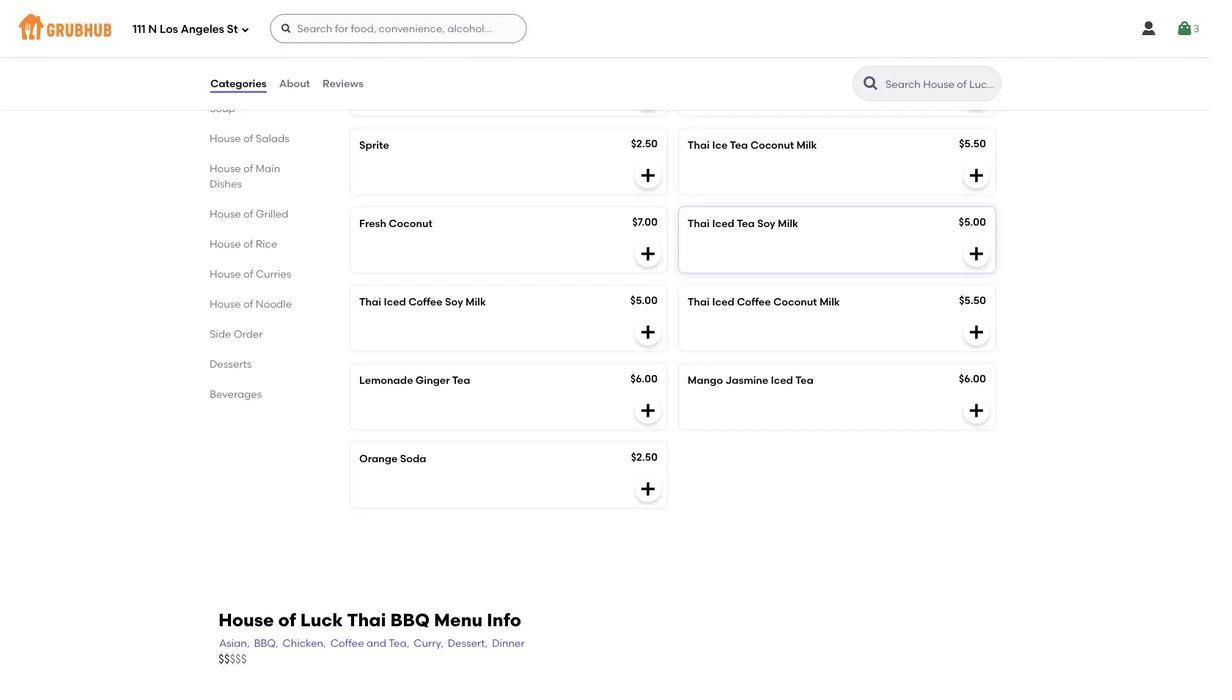 Task type: vqa. For each thing, say whether or not it's contained in the screenshot.
Thai Iced Coffee Soy Milk's Thai
yes



Task type: describe. For each thing, give the bounding box(es) containing it.
house of main dishes tab
[[210, 161, 312, 192]]

hot
[[256, 87, 274, 99]]

house of grilled tab
[[210, 206, 312, 222]]

coffee for coconut
[[737, 295, 771, 308]]

of for noodle
[[244, 298, 253, 310]]

house of rice
[[210, 238, 277, 250]]

iced for thai iced tea soy milk
[[712, 217, 735, 229]]

st
[[227, 23, 238, 36]]

soup inside house of hot pot soup
[[210, 102, 235, 115]]

milk for thai ice tea coconut milk
[[797, 139, 817, 151]]

soy for coffee
[[445, 295, 463, 308]]

house for house of hot pot soup
[[210, 87, 241, 99]]

chicken,
[[283, 637, 326, 650]]

of for main
[[244, 162, 253, 175]]

thai iced coffee soy milk
[[359, 295, 486, 308]]

Search for food, convenience, alcohol... search field
[[270, 14, 527, 43]]

jasmine
[[726, 374, 769, 386]]

order
[[234, 328, 263, 341]]

house for house of specialties
[[210, 27, 241, 39]]

beverages
[[210, 388, 262, 401]]

main
[[256, 162, 280, 175]]

asian, button
[[219, 635, 250, 652]]

fresh coconut
[[359, 217, 433, 229]]

iced for thai iced coffee coconut milk
[[712, 295, 735, 308]]

lemonade
[[359, 374, 413, 386]]

$6.00 for lemonade ginger tea
[[631, 372, 658, 385]]

salads
[[256, 132, 289, 145]]

dessert,
[[448, 637, 488, 650]]

milk for thai iced tea soy milk
[[778, 217, 798, 229]]

of for salads
[[244, 132, 253, 145]]

3 button
[[1176, 15, 1200, 42]]

grilled
[[256, 208, 288, 220]]

asian, bbq, chicken, coffee and tea, curry, dessert, dinner
[[219, 637, 525, 650]]

coffee and tea, button
[[330, 635, 410, 652]]

los
[[160, 23, 178, 36]]

coffee for soy
[[409, 295, 443, 308]]

$$
[[219, 653, 230, 666]]

soda
[[400, 452, 426, 465]]

of for luck
[[278, 610, 296, 631]]

iced for thai iced coffee soy milk
[[384, 295, 406, 308]]

svg image for thai ice tea coconut milk
[[968, 167, 985, 184]]

side
[[210, 328, 231, 341]]

bbq
[[391, 610, 430, 631]]

house of grilled
[[210, 208, 288, 220]]

1 vertical spatial coconut
[[389, 217, 433, 229]]

house for house of rice
[[210, 238, 241, 250]]

111
[[133, 23, 146, 36]]

and
[[367, 637, 386, 650]]

main navigation navigation
[[0, 0, 1211, 57]]

$5.50 for thai ice tea coconut milk
[[959, 137, 986, 150]]

thai for thai ice tea coconut milk
[[688, 139, 710, 151]]

specialties
[[256, 27, 310, 39]]

curry, button
[[413, 635, 444, 652]]

fresh
[[359, 217, 386, 229]]

curry,
[[414, 637, 443, 650]]

milk for thai iced coffee coconut milk
[[820, 295, 840, 308]]

soy for tea
[[757, 217, 776, 229]]

$5.00 for thai iced coffee soy milk
[[630, 294, 658, 306]]

3
[[1194, 22, 1200, 35]]

tea for ice
[[730, 139, 748, 151]]

mango
[[688, 374, 723, 386]]

tea,
[[389, 637, 409, 650]]

Search House of Luck Thai BBQ search field
[[884, 77, 996, 91]]

thai ice tea coconut milk
[[688, 139, 817, 151]]

1 coke from the left
[[359, 60, 386, 73]]

house of noodle
[[210, 298, 292, 310]]

svg image inside 3 button
[[1176, 20, 1194, 37]]

$7.00
[[632, 216, 658, 228]]

of for grilled
[[244, 208, 253, 220]]

$5.00 for thai iced tea soy milk
[[959, 216, 986, 228]]

1 horizontal spatial soup
[[282, 57, 307, 69]]

desserts tab
[[210, 357, 312, 372]]

house of curries tab
[[210, 266, 312, 282]]

svg image for orange soda
[[639, 481, 657, 498]]

sprite
[[359, 139, 389, 151]]

thai iced coffee coconut milk
[[688, 295, 840, 308]]

house for house of bowl soup
[[210, 57, 241, 69]]

house for house of salads
[[210, 132, 241, 145]]

house for house of noodle
[[210, 298, 241, 310]]

111 n los angeles st
[[133, 23, 238, 36]]

orange soda
[[359, 452, 426, 465]]

house of salads tab
[[210, 131, 312, 146]]

of for bowl
[[244, 57, 253, 69]]

dishes
[[210, 178, 242, 190]]



Task type: locate. For each thing, give the bounding box(es) containing it.
1 vertical spatial $5.00
[[630, 294, 658, 306]]

of for specialties
[[244, 27, 253, 39]]

of inside house of noodle tab
[[244, 298, 253, 310]]

1 horizontal spatial $5.00
[[959, 216, 986, 228]]

svg image for thai iced coffee soy milk
[[639, 324, 657, 341]]

soup
[[282, 57, 307, 69], [210, 102, 235, 115]]

of for hot
[[244, 87, 253, 99]]

1 $5.50 from the top
[[959, 137, 986, 150]]

of left hot
[[244, 87, 253, 99]]

iced
[[712, 217, 735, 229], [384, 295, 406, 308], [712, 295, 735, 308], [771, 374, 793, 386]]

of left the grilled
[[244, 208, 253, 220]]

svg image for thai iced coffee coconut milk
[[968, 324, 985, 341]]

$6.00 for mango jasmine iced tea
[[959, 372, 986, 385]]

$5.00
[[959, 216, 986, 228], [630, 294, 658, 306]]

coconut for $5.00
[[774, 295, 817, 308]]

1 vertical spatial $5.50
[[959, 294, 986, 306]]

house for house of curries
[[210, 268, 241, 280]]

diet coke
[[688, 60, 737, 73]]

house of luck thai bbq menu info
[[219, 610, 521, 631]]

house of hot pot soup
[[210, 87, 293, 115]]

dessert, button
[[447, 635, 488, 652]]

house of curries
[[210, 268, 291, 280]]

of inside house of grilled tab
[[244, 208, 253, 220]]

1 vertical spatial soy
[[445, 295, 463, 308]]

orange
[[359, 452, 398, 465]]

0 horizontal spatial coke
[[359, 60, 386, 73]]

ice
[[712, 139, 728, 151]]

$6.00
[[631, 372, 658, 385], [959, 372, 986, 385]]

of inside house of hot pot soup
[[244, 87, 253, 99]]

of inside house of bowl soup tab
[[244, 57, 253, 69]]

1 $6.00 from the left
[[631, 372, 658, 385]]

angeles
[[181, 23, 224, 36]]

house of main dishes
[[210, 162, 280, 190]]

ginger
[[416, 374, 450, 386]]

1 horizontal spatial $6.00
[[959, 372, 986, 385]]

desserts
[[210, 358, 252, 371]]

beverages tab
[[210, 387, 312, 402]]

of left rice
[[244, 238, 253, 250]]

house for house of luck thai bbq menu info
[[219, 610, 274, 631]]

of inside house of salads 'tab'
[[244, 132, 253, 145]]

house inside 'tab'
[[210, 132, 241, 145]]

$$$$$
[[219, 653, 247, 666]]

svg image
[[1176, 20, 1194, 37], [241, 25, 250, 34], [968, 167, 985, 184], [639, 245, 657, 263], [639, 324, 657, 341], [968, 324, 985, 341], [639, 402, 657, 420], [639, 481, 657, 498]]

search icon image
[[862, 75, 880, 92]]

svg image
[[1140, 20, 1158, 37], [280, 23, 292, 34], [968, 88, 985, 106], [639, 167, 657, 184], [968, 245, 985, 263], [968, 402, 985, 420]]

of for curries
[[244, 268, 253, 280]]

house for house of grilled
[[210, 208, 241, 220]]

coke
[[359, 60, 386, 73], [711, 60, 737, 73]]

diet
[[688, 60, 708, 73]]

milk for thai iced coffee soy milk
[[466, 295, 486, 308]]

mango jasmine iced tea
[[688, 374, 814, 386]]

0 vertical spatial $5.00
[[959, 216, 986, 228]]

of inside house of specialties tab
[[244, 27, 253, 39]]

house of salads
[[210, 132, 289, 145]]

1 horizontal spatial coke
[[711, 60, 737, 73]]

coconut for $2.50
[[751, 139, 794, 151]]

dinner button
[[491, 635, 525, 652]]

house
[[210, 27, 241, 39], [210, 57, 241, 69], [210, 87, 241, 99], [210, 132, 241, 145], [210, 162, 241, 175], [210, 208, 241, 220], [210, 238, 241, 250], [210, 268, 241, 280], [210, 298, 241, 310], [219, 610, 274, 631]]

coffee
[[409, 295, 443, 308], [737, 295, 771, 308], [330, 637, 364, 650]]

2 $5.50 from the top
[[959, 294, 986, 306]]

bowl
[[256, 57, 279, 69]]

1 horizontal spatial coffee
[[409, 295, 443, 308]]

svg image for fresh coconut
[[639, 245, 657, 263]]

tea
[[730, 139, 748, 151], [737, 217, 755, 229], [452, 374, 470, 386], [796, 374, 814, 386]]

categories button
[[210, 57, 267, 110]]

$5.50 for thai iced coffee coconut milk
[[959, 294, 986, 306]]

0 horizontal spatial soy
[[445, 295, 463, 308]]

dinner
[[492, 637, 525, 650]]

tea for ginger
[[452, 374, 470, 386]]

0 horizontal spatial $6.00
[[631, 372, 658, 385]]

of for rice
[[244, 238, 253, 250]]

house of bowl soup tab
[[210, 55, 312, 71]]

0 horizontal spatial soup
[[210, 102, 235, 115]]

thai iced tea soy milk
[[688, 217, 798, 229]]

house for house of main dishes
[[210, 162, 241, 175]]

thai
[[688, 139, 710, 151], [688, 217, 710, 229], [359, 295, 381, 308], [688, 295, 710, 308], [347, 610, 386, 631]]

0 horizontal spatial coffee
[[330, 637, 364, 650]]

thai for thai iced coffee soy milk
[[359, 295, 381, 308]]

1 vertical spatial soup
[[210, 102, 235, 115]]

asian,
[[219, 637, 250, 650]]

categories
[[210, 77, 267, 90]]

milk
[[797, 139, 817, 151], [778, 217, 798, 229], [466, 295, 486, 308], [820, 295, 840, 308]]

side order tab
[[210, 327, 312, 342]]

house of specialties tab
[[210, 25, 312, 41]]

soup down categories
[[210, 102, 235, 115]]

coke right diet
[[711, 60, 737, 73]]

$2.50
[[631, 59, 658, 71], [960, 59, 986, 71], [631, 137, 658, 150], [631, 451, 658, 463]]

0 vertical spatial soy
[[757, 217, 776, 229]]

of left noodle
[[244, 298, 253, 310]]

tea for iced
[[737, 217, 755, 229]]

of inside house of curries tab
[[244, 268, 253, 280]]

pot
[[276, 87, 293, 99]]

soup up about on the top left of page
[[282, 57, 307, 69]]

thai for thai iced tea soy milk
[[688, 217, 710, 229]]

bbq,
[[254, 637, 278, 650]]

bbq, button
[[253, 635, 279, 652]]

luck
[[300, 610, 343, 631]]

2 horizontal spatial coffee
[[737, 295, 771, 308]]

rice
[[256, 238, 277, 250]]

$5.50
[[959, 137, 986, 150], [959, 294, 986, 306]]

2 $6.00 from the left
[[959, 372, 986, 385]]

house inside house of main dishes
[[210, 162, 241, 175]]

n
[[148, 23, 157, 36]]

house of specialties
[[210, 27, 310, 39]]

of left the main
[[244, 162, 253, 175]]

1 horizontal spatial soy
[[757, 217, 776, 229]]

of left bowl
[[244, 57, 253, 69]]

about
[[279, 77, 310, 90]]

coconut
[[751, 139, 794, 151], [389, 217, 433, 229], [774, 295, 817, 308]]

chicken, button
[[282, 635, 327, 652]]

2 vertical spatial coconut
[[774, 295, 817, 308]]

house inside house of hot pot soup
[[210, 87, 241, 99]]

thai for thai iced coffee coconut milk
[[688, 295, 710, 308]]

0 horizontal spatial $5.00
[[630, 294, 658, 306]]

of up 'chicken,'
[[278, 610, 296, 631]]

0 vertical spatial soup
[[282, 57, 307, 69]]

menu
[[434, 610, 483, 631]]

of right the st
[[244, 27, 253, 39]]

coke up reviews
[[359, 60, 386, 73]]

info
[[487, 610, 521, 631]]

noodle
[[256, 298, 292, 310]]

of inside house of main dishes
[[244, 162, 253, 175]]

house of rice tab
[[210, 236, 312, 252]]

curries
[[256, 268, 291, 280]]

about button
[[278, 57, 311, 110]]

side order
[[210, 328, 263, 341]]

house of bowl soup
[[210, 57, 307, 69]]

0 vertical spatial coconut
[[751, 139, 794, 151]]

reviews button
[[322, 57, 364, 110]]

house of hot pot soup tab
[[210, 85, 312, 116]]

0 vertical spatial $5.50
[[959, 137, 986, 150]]

reviews
[[323, 77, 364, 90]]

of inside house of rice tab
[[244, 238, 253, 250]]

2 coke from the left
[[711, 60, 737, 73]]

soy
[[757, 217, 776, 229], [445, 295, 463, 308]]

of left curries
[[244, 268, 253, 280]]

house of noodle tab
[[210, 297, 312, 312]]

of
[[244, 27, 253, 39], [244, 57, 253, 69], [244, 87, 253, 99], [244, 132, 253, 145], [244, 162, 253, 175], [244, 208, 253, 220], [244, 238, 253, 250], [244, 268, 253, 280], [244, 298, 253, 310], [278, 610, 296, 631]]

of left salads at the left of the page
[[244, 132, 253, 145]]

lemonade ginger tea
[[359, 374, 470, 386]]

svg image for lemonade ginger tea
[[639, 402, 657, 420]]



